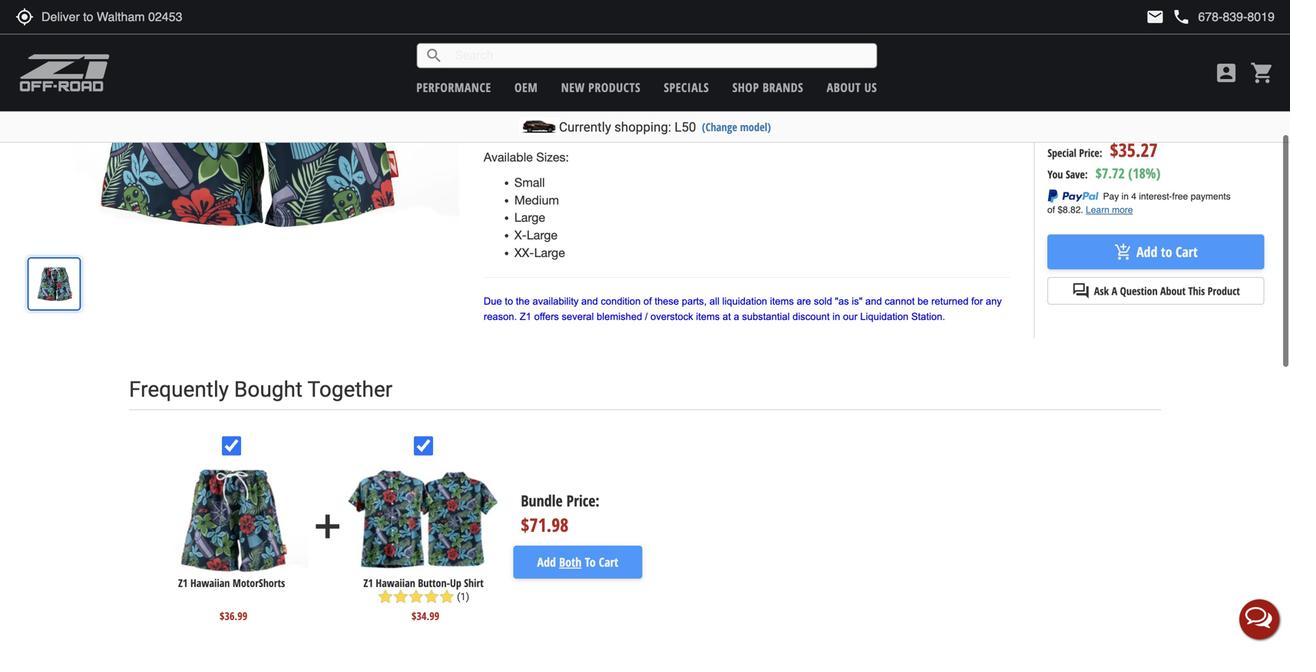 Task type: describe. For each thing, give the bounding box(es) containing it.
shopping_cart
[[1251, 61, 1275, 85]]

cart for to
[[1176, 243, 1198, 262]]

meets
[[515, 30, 548, 44]]

of
[[644, 296, 652, 307]]

sizes:
[[536, 150, 569, 165]]

new
[[561, 79, 585, 96]]

xx-
[[515, 246, 534, 260]]

drawstring
[[515, 125, 574, 139]]

1 horizontal spatial to
[[1122, 94, 1132, 110]]

due
[[484, 296, 502, 307]]

blemished
[[597, 311, 642, 323]]

shopping:
[[615, 119, 672, 135]]

save:
[[1066, 167, 1088, 182]]

shop brands link
[[733, 79, 804, 96]]

question_answer
[[1072, 282, 1091, 301]]

l50
[[675, 119, 696, 135]]

frequently bought together
[[129, 377, 393, 403]]

performance
[[417, 79, 491, 96]]

add_shopping_cart add to cart
[[1115, 243, 1198, 262]]

z1 inside due to the availability and condition of these parts, all liquidation items are sold "as is" and cannot be returned for any reason. z1 offers several blemished / overstock items at a substantial discount in our liquidation station.
[[520, 311, 532, 323]]

mail phone
[[1146, 8, 1191, 26]]

you
[[1048, 167, 1063, 182]]

premium
[[658, 30, 706, 44]]

mail link
[[1146, 8, 1165, 26]]

frequently
[[129, 377, 229, 403]]

0 vertical spatial large
[[515, 211, 545, 225]]

z1 hawaiian button-up shirt star star star star star (1) $34.99
[[364, 576, 484, 624]]

sold
[[814, 296, 832, 307]]

in
[[1048, 94, 1058, 110]]

for
[[972, 296, 983, 307]]

3 star from the left
[[409, 589, 424, 605]]

ship.
[[1136, 94, 1159, 110]]

all
[[710, 296, 720, 307]]

0 horizontal spatial hawaiian
[[190, 576, 230, 591]]

$34.99
[[412, 609, 440, 624]]

Search search field
[[443, 44, 877, 68]]

stock,
[[1061, 94, 1089, 110]]

new products link
[[561, 79, 641, 96]]

add
[[308, 508, 347, 546]]

z1 for z1 hawaiian button-up shirt star star star star star (1) $34.99
[[364, 576, 373, 591]]

is"
[[852, 296, 863, 307]]

ready
[[1092, 94, 1119, 110]]

to inside due to the availability and condition of these parts, all liquidation items are sold "as is" and cannot be returned for any reason. z1 offers several blemished / overstock items at a substantial discount in our liquidation station.
[[505, 296, 513, 307]]

comfort
[[552, 30, 595, 44]]

our
[[843, 311, 858, 323]]

account_box
[[1215, 61, 1239, 85]]

hawaiian for star
[[376, 576, 415, 591]]

liquidation
[[723, 296, 768, 307]]

returned
[[932, 296, 969, 307]]

2 and from the left
[[866, 296, 882, 307]]

shop brands
[[733, 79, 804, 96]]

$71.98
[[521, 513, 569, 538]]

shop
[[733, 79, 759, 96]]

5 star from the left
[[439, 589, 455, 605]]

together
[[308, 377, 393, 403]]

breathable
[[571, 72, 631, 87]]

products
[[589, 79, 641, 96]]

(1)
[[457, 591, 470, 603]]

in stock, ready to ship.
[[1048, 94, 1162, 110]]

performance link
[[417, 79, 491, 96]]

are
[[797, 296, 811, 307]]

product
[[1208, 284, 1240, 299]]

shirt
[[464, 576, 484, 591]]

2 star from the left
[[393, 589, 409, 605]]

available
[[484, 150, 533, 165]]

a
[[1112, 284, 1118, 299]]

several
[[562, 311, 594, 323]]

medium
[[515, 193, 559, 207]]

(18%)
[[1129, 164, 1161, 183]]

1 vertical spatial large
[[527, 228, 558, 242]]

0 vertical spatial add
[[1137, 243, 1158, 262]]

my_location
[[15, 8, 34, 26]]

cart for to
[[599, 554, 619, 571]]

"as
[[835, 296, 849, 307]]

about inside the question_answer ask a question about this product
[[1161, 284, 1186, 299]]

bundle
[[521, 491, 563, 512]]

price: for $71.98
[[567, 491, 600, 512]]

overstock
[[651, 311, 693, 323]]

bought
[[234, 377, 303, 403]]

question
[[1120, 284, 1158, 299]]

x-
[[515, 228, 527, 242]]

0 horizontal spatial items
[[696, 311, 720, 323]]

0 horizontal spatial about
[[827, 79, 861, 96]]



Task type: locate. For each thing, give the bounding box(es) containing it.
1 horizontal spatial about
[[1161, 284, 1186, 299]]

z1 hawaiian motorshorts
[[178, 576, 285, 591]]

large up xx-
[[527, 228, 558, 242]]

to left ship. on the right top of the page
[[1122, 94, 1132, 110]]

price: inside special price: $35.27 you save: $7.72 (18%)
[[1080, 146, 1103, 160]]

cart up this
[[1176, 243, 1198, 262]]

hawaiian inside z1 hawaiian button-up shirt star star star star star (1) $34.99
[[376, 576, 415, 591]]

price: inside bundle price: $71.98
[[567, 491, 600, 512]]

to left the
[[505, 296, 513, 307]]

shopping_cart link
[[1247, 61, 1275, 85]]

this
[[1189, 284, 1205, 299]]

2 vertical spatial large
[[534, 246, 565, 260]]

with
[[598, 30, 621, 44]]

lightweight
[[515, 108, 578, 122]]

z1 inside "z1 hawaiian (blue/green) incredibly breathable board shorts lightweight stretch poly drawstring"
[[515, 55, 529, 69]]

hawaiian inside "z1 hawaiian (blue/green) incredibly breathable board shorts lightweight stretch poly drawstring"
[[532, 55, 583, 69]]

oem link
[[515, 79, 538, 96]]

these up 'overstock'
[[655, 296, 679, 307]]

add left both
[[537, 554, 556, 571]]

z1 for z1 hawaiian motorshorts
[[178, 576, 188, 591]]

1 vertical spatial items
[[696, 311, 720, 323]]

reason.
[[484, 311, 517, 323]]

style
[[484, 30, 511, 44]]

style meets comfort with these premium motorshorts!
[[484, 30, 781, 44]]

at
[[723, 311, 731, 323]]

hawaiian for board
[[532, 55, 583, 69]]

the
[[516, 296, 530, 307]]

0 vertical spatial price:
[[1080, 146, 1103, 160]]

0 vertical spatial cart
[[1176, 243, 1198, 262]]

available sizes:
[[484, 150, 569, 165]]

about us link
[[827, 79, 877, 96]]

special
[[1048, 146, 1077, 160]]

large up availability
[[534, 246, 565, 260]]

None checkbox
[[414, 437, 433, 456]]

about left us
[[827, 79, 861, 96]]

1 vertical spatial these
[[655, 296, 679, 307]]

incredibly
[[515, 72, 568, 87]]

availability
[[533, 296, 579, 307]]

0 horizontal spatial these
[[624, 30, 654, 44]]

1 vertical spatial to
[[1161, 243, 1173, 262]]

0 vertical spatial these
[[624, 30, 654, 44]]

add both to cart
[[537, 554, 619, 571]]

bundle price: $71.98
[[521, 491, 600, 538]]

and up several
[[582, 296, 598, 307]]

items left are
[[770, 296, 794, 307]]

brands
[[763, 79, 804, 96]]

and right is"
[[866, 296, 882, 307]]

1 vertical spatial add
[[537, 554, 556, 571]]

2 horizontal spatial to
[[1161, 243, 1173, 262]]

1 vertical spatial about
[[1161, 284, 1186, 299]]

z1 up oem link at the top of the page
[[515, 55, 529, 69]]

1 horizontal spatial items
[[770, 296, 794, 307]]

0 horizontal spatial cart
[[599, 554, 619, 571]]

special price: $35.27 you save: $7.72 (18%)
[[1048, 138, 1161, 183]]

price: right bundle
[[567, 491, 600, 512]]

$7.72
[[1096, 164, 1125, 183]]

large down the medium
[[515, 211, 545, 225]]

hawaiian left button-
[[376, 576, 415, 591]]

these
[[624, 30, 654, 44], [655, 296, 679, 307]]

z1
[[515, 55, 529, 69], [520, 311, 532, 323], [178, 576, 188, 591], [364, 576, 373, 591]]

0 horizontal spatial add
[[537, 554, 556, 571]]

about us
[[827, 79, 877, 96]]

currently
[[559, 119, 611, 135]]

board
[[515, 90, 548, 104]]

cart right to
[[599, 554, 619, 571]]

due to the availability and condition of these parts, all liquidation items are sold "as is" and cannot be returned for any reason. z1 offers several blemished / overstock items at a substantial discount in our liquidation station.
[[484, 296, 1002, 323]]

2 vertical spatial to
[[505, 296, 513, 307]]

cannot
[[885, 296, 915, 307]]

z1 for z1 hawaiian (blue/green) incredibly breathable board shorts lightweight stretch poly drawstring
[[515, 55, 529, 69]]

price: for you save:
[[1080, 146, 1103, 160]]

1 vertical spatial cart
[[599, 554, 619, 571]]

about
[[827, 79, 861, 96], [1161, 284, 1186, 299]]

2 horizontal spatial hawaiian
[[532, 55, 583, 69]]

0 vertical spatial items
[[770, 296, 794, 307]]

specials link
[[664, 79, 709, 96]]

(blue/green)
[[586, 55, 654, 69]]

z1 left motorshorts
[[178, 576, 188, 591]]

0 horizontal spatial price:
[[567, 491, 600, 512]]

cart
[[1176, 243, 1198, 262], [599, 554, 619, 571]]

to up the question_answer ask a question about this product
[[1161, 243, 1173, 262]]

0 vertical spatial about
[[827, 79, 861, 96]]

to
[[585, 554, 596, 571]]

account_box link
[[1211, 61, 1243, 85]]

1 horizontal spatial add
[[1137, 243, 1158, 262]]

price: up save:
[[1080, 146, 1103, 160]]

z1 hawaiian (blue/green) incredibly breathable board shorts lightweight stretch poly drawstring
[[515, 55, 654, 139]]

station.
[[912, 311, 946, 323]]

4 star from the left
[[424, 589, 439, 605]]

0 horizontal spatial to
[[505, 296, 513, 307]]

1 horizontal spatial and
[[866, 296, 882, 307]]

hawaiian up incredibly
[[532, 55, 583, 69]]

discount
[[793, 311, 830, 323]]

None checkbox
[[222, 437, 241, 456]]

(change model) link
[[702, 119, 771, 134]]

/
[[645, 311, 648, 323]]

$36.99
[[220, 609, 247, 624]]

small medium large x-large xx-large
[[515, 176, 565, 260]]

1 horizontal spatial these
[[655, 296, 679, 307]]

substantial
[[742, 311, 790, 323]]

a
[[734, 311, 740, 323]]

1 star from the left
[[378, 589, 393, 605]]

phone link
[[1173, 8, 1275, 26]]

1 horizontal spatial hawaiian
[[376, 576, 415, 591]]

1 horizontal spatial cart
[[1176, 243, 1198, 262]]

small
[[515, 176, 545, 190]]

about left this
[[1161, 284, 1186, 299]]

z1 motorsports logo image
[[19, 54, 110, 92]]

$35.27
[[1110, 138, 1158, 163]]

to
[[1122, 94, 1132, 110], [1161, 243, 1173, 262], [505, 296, 513, 307]]

1 and from the left
[[582, 296, 598, 307]]

button-
[[418, 576, 450, 591]]

z1 left button-
[[364, 576, 373, 591]]

shorts
[[551, 90, 587, 104]]

stretch
[[582, 108, 621, 122]]

add_shopping_cart
[[1115, 243, 1133, 261]]

liquidation
[[861, 311, 909, 323]]

motorshorts
[[233, 576, 285, 591]]

in
[[833, 311, 841, 323]]

large
[[515, 211, 545, 225], [527, 228, 558, 242], [534, 246, 565, 260]]

0 vertical spatial to
[[1122, 94, 1132, 110]]

z1 down the
[[520, 311, 532, 323]]

0 horizontal spatial and
[[582, 296, 598, 307]]

add right add_shopping_cart
[[1137, 243, 1158, 262]]

condition
[[601, 296, 641, 307]]

these up search search box
[[624, 30, 654, 44]]

these inside due to the availability and condition of these parts, all liquidation items are sold "as is" and cannot be returned for any reason. z1 offers several blemished / overstock items at a substantial discount in our liquidation station.
[[655, 296, 679, 307]]

hawaiian up $36.99 on the bottom of the page
[[190, 576, 230, 591]]

1 vertical spatial price:
[[567, 491, 600, 512]]

search
[[425, 46, 443, 65]]

(change
[[702, 119, 738, 134]]

offers
[[534, 311, 559, 323]]

mail
[[1146, 8, 1165, 26]]

items down all
[[696, 311, 720, 323]]

1 horizontal spatial price:
[[1080, 146, 1103, 160]]

add
[[1137, 243, 1158, 262], [537, 554, 556, 571]]

poly
[[625, 108, 649, 122]]

phone
[[1173, 8, 1191, 26]]

parts,
[[682, 296, 707, 307]]

z1 inside z1 hawaiian button-up shirt star star star star star (1) $34.99
[[364, 576, 373, 591]]

and
[[582, 296, 598, 307], [866, 296, 882, 307]]

model)
[[740, 119, 771, 134]]



Task type: vqa. For each thing, say whether or not it's contained in the screenshot.
CATS
no



